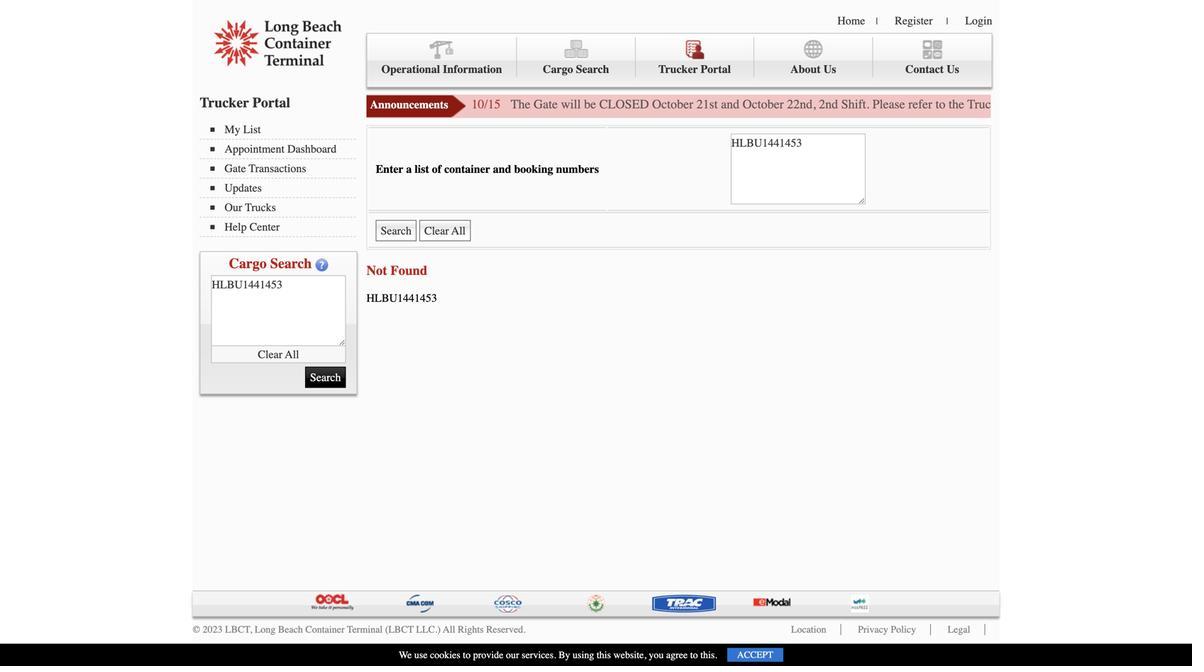 Task type: locate. For each thing, give the bounding box(es) containing it.
0 vertical spatial search
[[576, 63, 609, 76]]

cargo up the will
[[543, 63, 573, 76]]

a
[[406, 163, 412, 176]]

1 horizontal spatial trucker portal
[[658, 63, 731, 76]]

and
[[721, 97, 739, 112], [493, 163, 511, 176]]

gate right truck
[[1001, 97, 1025, 112]]

10/15
[[472, 97, 501, 112]]

my list appointment dashboard gate transactions updates our trucks help center
[[225, 123, 337, 234]]

1 horizontal spatial portal
[[701, 63, 731, 76]]

about us link
[[754, 37, 873, 77]]

us
[[824, 63, 836, 76], [947, 63, 959, 76]]

register
[[895, 14, 933, 27]]

privacy policy link
[[858, 625, 916, 636]]

None button
[[419, 220, 471, 242]]

privacy
[[858, 625, 888, 636]]

our
[[506, 650, 519, 661]]

and right the 21st at the right top
[[721, 97, 739, 112]]

center
[[249, 221, 280, 234]]

menu bar
[[366, 33, 992, 88], [200, 122, 363, 237]]

0 vertical spatial portal
[[701, 63, 731, 76]]

1 us from the left
[[824, 63, 836, 76]]

menu bar containing operational information
[[366, 33, 992, 88]]

None submit
[[376, 220, 417, 242], [305, 367, 346, 388], [376, 220, 417, 242], [305, 367, 346, 388]]

gate
[[1170, 97, 1191, 112]]

gate right the
[[534, 97, 558, 112]]

to
[[936, 97, 946, 112], [463, 650, 471, 661], [690, 650, 698, 661]]

0 horizontal spatial all
[[285, 348, 299, 361]]

0 horizontal spatial cargo
[[229, 256, 267, 272]]

0 vertical spatial cargo
[[543, 63, 573, 76]]

you
[[649, 650, 664, 661]]

1 vertical spatial and
[[493, 163, 511, 176]]

0 vertical spatial cargo search
[[543, 63, 609, 76]]

0 horizontal spatial gate
[[225, 162, 246, 175]]

be
[[584, 97, 596, 112]]

provide
[[473, 650, 503, 661]]

updates link
[[210, 182, 356, 195]]

0 vertical spatial trucker
[[658, 63, 698, 76]]

1 vertical spatial menu bar
[[200, 122, 363, 237]]

not found
[[366, 263, 427, 279]]

cargo inside menu bar
[[543, 63, 573, 76]]

policy
[[891, 625, 916, 636]]

trucker portal up the 21st at the right top
[[658, 63, 731, 76]]

help
[[225, 221, 247, 234]]

about us
[[790, 63, 836, 76]]

trucker portal
[[658, 63, 731, 76], [200, 95, 290, 111]]

trucker up my
[[200, 95, 249, 111]]

0 horizontal spatial |
[[876, 16, 878, 27]]

0 vertical spatial all
[[285, 348, 299, 361]]

my
[[225, 123, 240, 136]]

contact us
[[905, 63, 959, 76]]

1 horizontal spatial us
[[947, 63, 959, 76]]

portal up the 21st at the right top
[[701, 63, 731, 76]]

1 horizontal spatial trucker
[[658, 63, 698, 76]]

the
[[949, 97, 964, 112]]

to left the provide on the left
[[463, 650, 471, 661]]

1 horizontal spatial to
[[690, 650, 698, 661]]

search down help center link
[[270, 256, 312, 272]]

to left this.
[[690, 650, 698, 661]]

page
[[1087, 97, 1111, 112]]

and left booking
[[493, 163, 511, 176]]

trucker portal inside menu bar
[[658, 63, 731, 76]]

search
[[576, 63, 609, 76], [270, 256, 312, 272]]

we
[[399, 650, 412, 661]]

home link
[[837, 14, 865, 27]]

1 vertical spatial trucker
[[200, 95, 249, 111]]

0 horizontal spatial menu bar
[[200, 122, 363, 237]]

trucker
[[658, 63, 698, 76], [200, 95, 249, 111]]

trucker portal up list
[[200, 95, 290, 111]]

1 horizontal spatial cargo
[[543, 63, 573, 76]]

login link
[[965, 14, 992, 27]]

0 horizontal spatial october
[[652, 97, 693, 112]]

operational information link
[[367, 37, 517, 77]]

legal
[[948, 625, 970, 636]]

1 horizontal spatial menu bar
[[366, 33, 992, 88]]

october
[[652, 97, 693, 112], [743, 97, 784, 112]]

1 vertical spatial cargo
[[229, 256, 267, 272]]

us right contact
[[947, 63, 959, 76]]

rights
[[458, 625, 484, 636]]

1 vertical spatial trucker portal
[[200, 95, 290, 111]]

0 horizontal spatial us
[[824, 63, 836, 76]]

| right home
[[876, 16, 878, 27]]

cargo down the help
[[229, 256, 267, 272]]

for
[[1114, 97, 1129, 112]]

| left login link
[[946, 16, 948, 27]]

1 | from the left
[[876, 16, 878, 27]]

gate inside the my list appointment dashboard gate transactions updates our trucks help center
[[225, 162, 246, 175]]

1 vertical spatial cargo search
[[229, 256, 312, 272]]

menu bar containing my list
[[200, 122, 363, 237]]

october left the 22nd,
[[743, 97, 784, 112]]

portal inside menu bar
[[701, 63, 731, 76]]

website,
[[613, 650, 646, 661]]

|
[[876, 16, 878, 27], [946, 16, 948, 27]]

1 horizontal spatial october
[[743, 97, 784, 112]]

found
[[390, 263, 427, 279]]

enter a list of container and booking numbers
[[376, 163, 599, 176]]

us right "about" at the top
[[824, 63, 836, 76]]

cargo search down center
[[229, 256, 312, 272]]

all right clear
[[285, 348, 299, 361]]

cargo search up the will
[[543, 63, 609, 76]]

1 horizontal spatial cargo search
[[543, 63, 609, 76]]

our
[[225, 201, 242, 214]]

this.
[[700, 650, 717, 661]]

0 horizontal spatial trucker
[[200, 95, 249, 111]]

privacy policy
[[858, 625, 916, 636]]

my list link
[[210, 123, 356, 136]]

our trucks link
[[210, 201, 356, 214]]

to left the
[[936, 97, 946, 112]]

2 us from the left
[[947, 63, 959, 76]]

list
[[415, 163, 429, 176]]

trucker up the 21st at the right top
[[658, 63, 698, 76]]

reserved.
[[486, 625, 526, 636]]

0 vertical spatial and
[[721, 97, 739, 112]]

appointment dashboard link
[[210, 143, 356, 156]]

2 horizontal spatial to
[[936, 97, 946, 112]]

clear all
[[258, 348, 299, 361]]

1 vertical spatial all
[[443, 625, 455, 636]]

location link
[[791, 625, 826, 636]]

0 horizontal spatial search
[[270, 256, 312, 272]]

1 vertical spatial portal
[[252, 95, 290, 111]]

gate up updates
[[225, 162, 246, 175]]

all inside button
[[285, 348, 299, 361]]

2023
[[203, 625, 223, 636]]

all right llc.)
[[443, 625, 455, 636]]

closed
[[599, 97, 649, 112]]

Enter container numbers and/ or booking numbers. Press ESC to reset input box text field
[[731, 134, 866, 205]]

1 horizontal spatial search
[[576, 63, 609, 76]]

portal
[[701, 63, 731, 76], [252, 95, 290, 111]]

1 horizontal spatial |
[[946, 16, 948, 27]]

this
[[597, 650, 611, 661]]

search up be
[[576, 63, 609, 76]]

all
[[285, 348, 299, 361], [443, 625, 455, 636]]

search inside menu bar
[[576, 63, 609, 76]]

shift.
[[841, 97, 869, 112]]

0 vertical spatial menu bar
[[366, 33, 992, 88]]

0 vertical spatial trucker portal
[[658, 63, 731, 76]]

october left the 21st at the right top
[[652, 97, 693, 112]]

0 horizontal spatial cargo search
[[229, 256, 312, 272]]

portal up my list link
[[252, 95, 290, 111]]



Task type: vqa. For each thing, say whether or not it's contained in the screenshot.
tab list
no



Task type: describe. For each thing, give the bounding box(es) containing it.
about
[[790, 63, 821, 76]]

terminal
[[347, 625, 383, 636]]

login
[[965, 14, 992, 27]]

©
[[193, 625, 200, 636]]

(lbct
[[385, 625, 414, 636]]

of
[[432, 163, 441, 176]]

the
[[511, 97, 531, 112]]

0 horizontal spatial to
[[463, 650, 471, 661]]

long
[[255, 625, 276, 636]]

operational
[[381, 63, 440, 76]]

cargo search inside menu bar
[[543, 63, 609, 76]]

© 2023 lbct, long beach container terminal (lbct llc.) all rights reserved.
[[193, 625, 526, 636]]

2 horizontal spatial gate
[[1001, 97, 1025, 112]]

clear all button
[[211, 347, 346, 364]]

us for contact us
[[947, 63, 959, 76]]

trucks
[[245, 201, 276, 214]]

2 | from the left
[[946, 16, 948, 27]]

updates
[[225, 182, 262, 195]]

1 october from the left
[[652, 97, 693, 112]]

using
[[573, 650, 594, 661]]

information
[[443, 63, 502, 76]]

0 horizontal spatial portal
[[252, 95, 290, 111]]

2 october from the left
[[743, 97, 784, 112]]

use
[[414, 650, 428, 661]]

22nd,
[[787, 97, 816, 112]]

numbers
[[556, 163, 599, 176]]

refer
[[908, 97, 932, 112]]

lbct,
[[225, 625, 252, 636]]

accept button
[[727, 649, 783, 663]]

trucker portal link
[[636, 37, 754, 77]]

will
[[561, 97, 581, 112]]

1 horizontal spatial and
[[721, 97, 739, 112]]

announcements
[[370, 98, 448, 111]]

cookies
[[430, 650, 460, 661]]

web
[[1062, 97, 1084, 112]]

services.
[[522, 650, 556, 661]]

10/15 the gate will be closed october 21st and october 22nd, 2nd shift. please refer to the truck gate hours web page for further gate 
[[472, 97, 1192, 112]]

hlbu1441453
[[366, 292, 437, 305]]

clear
[[258, 348, 282, 361]]

1 vertical spatial search
[[270, 256, 312, 272]]

contact
[[905, 63, 944, 76]]

legal link
[[948, 625, 970, 636]]

booking
[[514, 163, 553, 176]]

beach
[[278, 625, 303, 636]]

2nd
[[819, 97, 838, 112]]

by
[[559, 650, 570, 661]]

0 horizontal spatial trucker portal
[[200, 95, 290, 111]]

1 horizontal spatial gate
[[534, 97, 558, 112]]

not
[[366, 263, 387, 279]]

accept
[[737, 650, 773, 661]]

enter
[[376, 163, 403, 176]]

us for about us
[[824, 63, 836, 76]]

location
[[791, 625, 826, 636]]

dashboard
[[287, 143, 337, 156]]

register link
[[895, 14, 933, 27]]

trucker inside menu bar
[[658, 63, 698, 76]]

contact us link
[[873, 37, 992, 77]]

gate transactions link
[[210, 162, 356, 175]]

1 horizontal spatial all
[[443, 625, 455, 636]]

agree
[[666, 650, 688, 661]]

help center link
[[210, 221, 356, 234]]

container
[[305, 625, 345, 636]]

transactions
[[249, 162, 306, 175]]

cargo search link
[[517, 37, 636, 77]]

please
[[872, 97, 905, 112]]

Enter container numbers and/ or booking numbers.  text field
[[211, 276, 346, 347]]

appointment
[[225, 143, 284, 156]]

container
[[444, 163, 490, 176]]

further
[[1132, 97, 1167, 112]]

we use cookies to provide our services. by using this website, you agree to this.
[[399, 650, 717, 661]]

21st
[[697, 97, 718, 112]]

home
[[837, 14, 865, 27]]

hours
[[1028, 97, 1059, 112]]

llc.)
[[416, 625, 441, 636]]

0 horizontal spatial and
[[493, 163, 511, 176]]

list
[[243, 123, 261, 136]]

truck
[[967, 97, 997, 112]]



